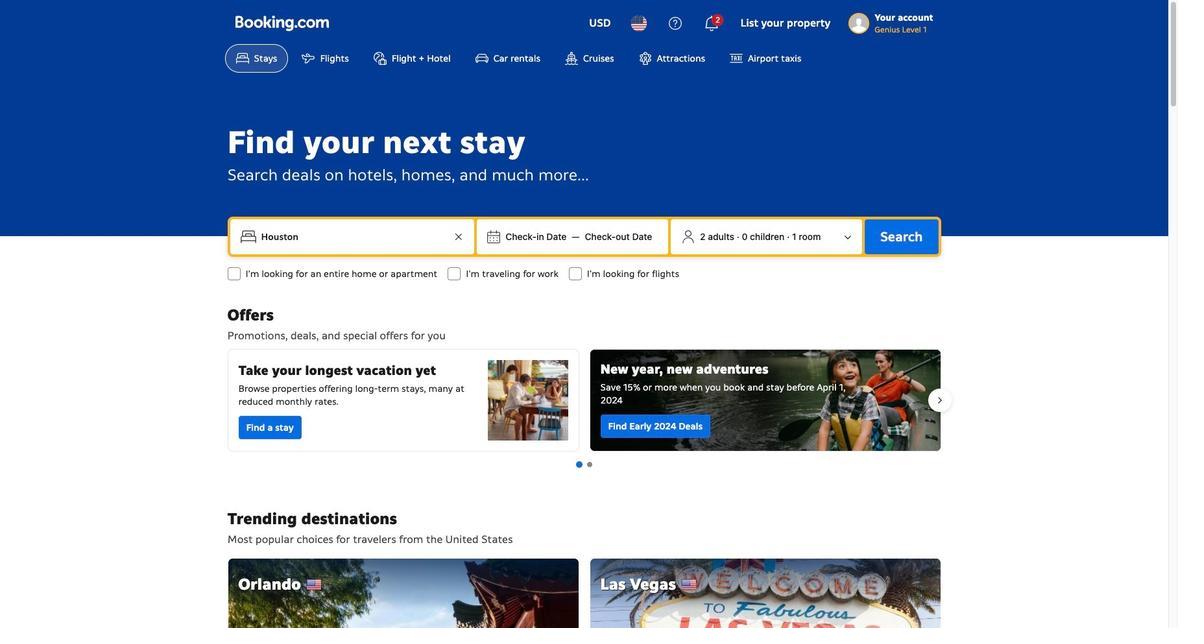 Task type: describe. For each thing, give the bounding box(es) containing it.
a young girl and woman kayak on a river image
[[590, 350, 941, 451]]

Where are you going? field
[[256, 225, 451, 249]]

take your longest vacation yet image
[[488, 360, 568, 441]]

your account menu your account genius level 1 element
[[849, 6, 939, 36]]



Task type: vqa. For each thing, say whether or not it's contained in the screenshot.
Enter pick-up location Text Field
no



Task type: locate. For each thing, give the bounding box(es) containing it.
main content
[[217, 305, 952, 628]]

region
[[217, 344, 952, 457]]

booking.com image
[[235, 16, 329, 31]]

progress bar
[[576, 462, 592, 468]]



